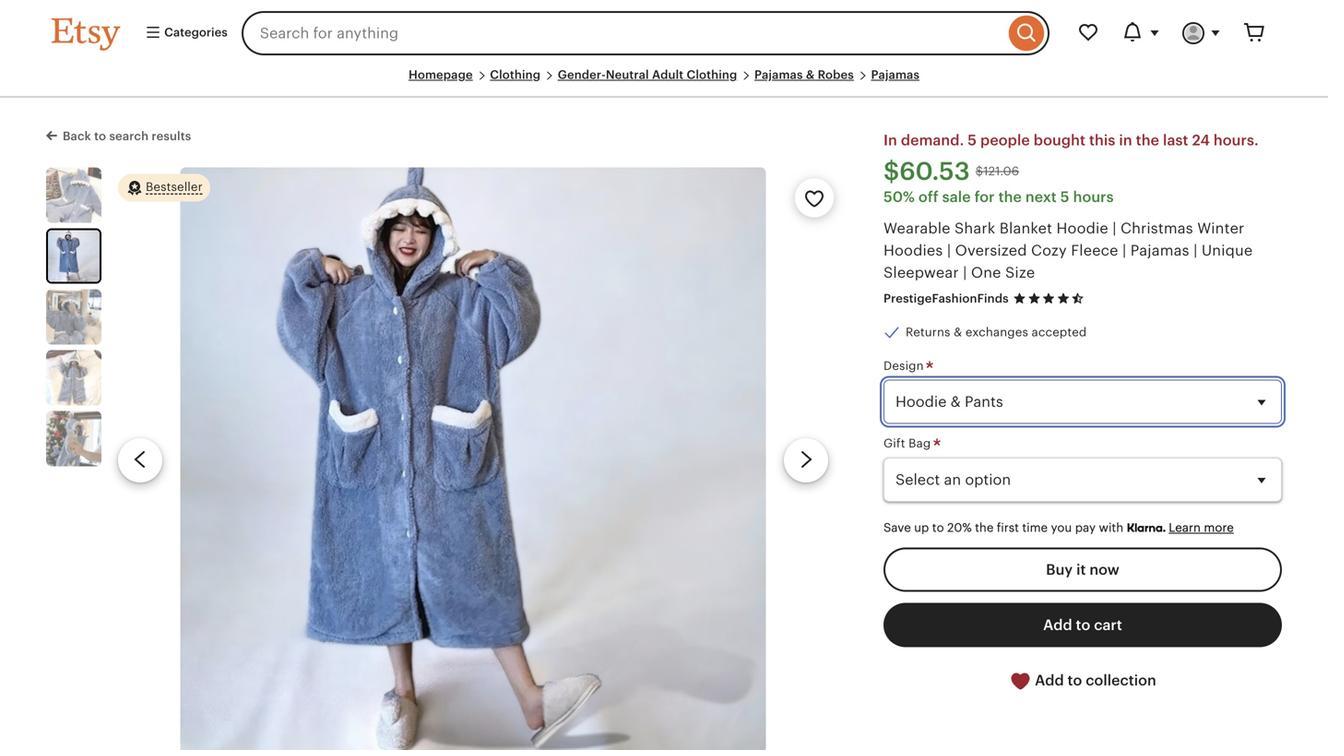 Task type: vqa. For each thing, say whether or not it's contained in the screenshot.
"Suncatcher Cat in Tulip Flowers Stained Glass Window Hanging Decor Cat Art gift Window Panel Glass Wall Window Hangings Mother's Gift" image
no



Task type: locate. For each thing, give the bounding box(es) containing it.
it
[[1077, 561, 1087, 578]]

& for pajamas
[[806, 68, 815, 82]]

shark
[[955, 220, 996, 237]]

bestseller
[[146, 180, 203, 193]]

last
[[1164, 132, 1189, 149]]

1 vertical spatial add
[[1035, 672, 1065, 689]]

5
[[968, 132, 977, 149], [1061, 189, 1070, 205]]

clothing right adult
[[687, 68, 738, 82]]

0 vertical spatial the
[[1137, 132, 1160, 149]]

to right back
[[94, 129, 106, 143]]

50% off sale for the next 5 hours
[[884, 189, 1114, 205]]

&
[[806, 68, 815, 82], [954, 325, 963, 339]]

to right up
[[933, 521, 945, 535]]

0 horizontal spatial 5
[[968, 132, 977, 149]]

20%
[[948, 521, 972, 535]]

0 horizontal spatial the
[[976, 521, 994, 535]]

learn
[[1169, 521, 1201, 535]]

robes
[[818, 68, 854, 82]]

buy it now
[[1047, 561, 1120, 578]]

prestigefashionfinds link
[[884, 291, 1009, 305]]

pajamas down christmas
[[1131, 242, 1190, 259]]

1 horizontal spatial clothing
[[687, 68, 738, 82]]

buy it now button
[[884, 548, 1283, 592]]

1 horizontal spatial &
[[954, 325, 963, 339]]

neutral
[[606, 68, 649, 82]]

$60.53
[[884, 158, 971, 185]]

wearable shark blanket hoodie christmas winter hoodies image 5 image
[[46, 411, 102, 466]]

back to search results link
[[46, 126, 191, 145]]

the inside 'save up to 20% the first time you pay with klarna. learn more'
[[976, 521, 994, 535]]

2 horizontal spatial pajamas
[[1131, 242, 1190, 259]]

wearable shark blanket hoodie christmas winter hoodies image 1 image
[[46, 167, 102, 223]]

add down "add to cart"
[[1035, 672, 1065, 689]]

save
[[884, 521, 911, 535]]

add inside button
[[1035, 672, 1065, 689]]

add left cart
[[1044, 617, 1073, 633]]

1 horizontal spatial the
[[999, 189, 1022, 205]]

to inside button
[[1068, 672, 1083, 689]]

returns
[[906, 325, 951, 339]]

0 vertical spatial add
[[1044, 617, 1073, 633]]

save up to 20% the first time you pay with klarna. learn more
[[884, 521, 1234, 535]]

to left 'collection'
[[1068, 672, 1083, 689]]

24
[[1193, 132, 1211, 149]]

clothing
[[490, 68, 541, 82], [687, 68, 738, 82]]

5 left people
[[968, 132, 977, 149]]

gender-
[[558, 68, 606, 82]]

to inside button
[[1076, 617, 1091, 633]]

more
[[1205, 521, 1234, 535]]

0 horizontal spatial &
[[806, 68, 815, 82]]

categories button
[[131, 17, 236, 50]]

menu bar
[[52, 66, 1277, 98]]

up
[[915, 521, 930, 535]]

klarna.
[[1127, 521, 1166, 535]]

Search for anything text field
[[242, 11, 1005, 55]]

pajamas right robes
[[872, 68, 920, 82]]

0 horizontal spatial clothing
[[490, 68, 541, 82]]

$121.06
[[976, 164, 1020, 178]]

bestseller button
[[118, 173, 210, 202]]

0 horizontal spatial wearable shark blanket hoodie christmas winter hoodies image 2 image
[[48, 230, 100, 282]]

people
[[981, 132, 1031, 149]]

wearable shark blanket hoodie christmas winter hoodies image 2 image
[[180, 167, 766, 750], [48, 230, 100, 282]]

the left first
[[976, 521, 994, 535]]

0 vertical spatial &
[[806, 68, 815, 82]]

to for add to cart
[[1076, 617, 1091, 633]]

add for add to collection
[[1035, 672, 1065, 689]]

fleece
[[1072, 242, 1119, 259]]

hours
[[1074, 189, 1114, 205]]

add to cart
[[1044, 617, 1123, 633]]

2 vertical spatial the
[[976, 521, 994, 535]]

pajamas & robes
[[755, 68, 854, 82]]

hoodie
[[1057, 220, 1109, 237]]

to
[[94, 129, 106, 143], [933, 521, 945, 535], [1076, 617, 1091, 633], [1068, 672, 1083, 689]]

wearable
[[884, 220, 951, 237]]

| right fleece
[[1123, 242, 1127, 259]]

adult
[[652, 68, 684, 82]]

pajamas for pajamas & robes
[[755, 68, 803, 82]]

None search field
[[242, 11, 1050, 55]]

add inside button
[[1044, 617, 1073, 633]]

the right for on the right
[[999, 189, 1022, 205]]

in demand. 5 people bought this in the last 24 hours.
[[884, 132, 1259, 149]]

|
[[1113, 220, 1117, 237], [948, 242, 952, 259], [1123, 242, 1127, 259], [1194, 242, 1198, 259], [964, 264, 968, 281]]

1 horizontal spatial pajamas
[[872, 68, 920, 82]]

add
[[1044, 617, 1073, 633], [1035, 672, 1065, 689]]

gender-neutral adult clothing
[[558, 68, 738, 82]]

to left cart
[[1076, 617, 1091, 633]]

cozy
[[1032, 242, 1068, 259]]

pajamas left robes
[[755, 68, 803, 82]]

the for hours
[[999, 189, 1022, 205]]

the
[[1137, 132, 1160, 149], [999, 189, 1022, 205], [976, 521, 994, 535]]

1 vertical spatial &
[[954, 325, 963, 339]]

pajamas
[[755, 68, 803, 82], [872, 68, 920, 82], [1131, 242, 1190, 259]]

1 vertical spatial the
[[999, 189, 1022, 205]]

menu bar containing homepage
[[52, 66, 1277, 98]]

clothing left gender-
[[490, 68, 541, 82]]

1 horizontal spatial 5
[[1061, 189, 1070, 205]]

& inside menu bar
[[806, 68, 815, 82]]

| up sleepwear
[[948, 242, 952, 259]]

& for returns
[[954, 325, 963, 339]]

0 horizontal spatial pajamas
[[755, 68, 803, 82]]

learn more button
[[1169, 521, 1234, 535]]

5 right next at the top right
[[1061, 189, 1070, 205]]

for
[[975, 189, 995, 205]]

& left robes
[[806, 68, 815, 82]]

bag
[[909, 437, 931, 450]]

& right returns
[[954, 325, 963, 339]]

add to collection button
[[884, 658, 1283, 704]]

to for add to collection
[[1068, 672, 1083, 689]]

the right in
[[1137, 132, 1160, 149]]



Task type: describe. For each thing, give the bounding box(es) containing it.
now
[[1090, 561, 1120, 578]]

one
[[972, 264, 1002, 281]]

christmas
[[1121, 220, 1194, 237]]

add for add to cart
[[1044, 617, 1073, 633]]

cart
[[1095, 617, 1123, 633]]

1 vertical spatial 5
[[1061, 189, 1070, 205]]

categories
[[161, 25, 228, 39]]

exchanges
[[966, 325, 1029, 339]]

to for back to search results
[[94, 129, 106, 143]]

with
[[1099, 521, 1124, 535]]

returns & exchanges accepted
[[906, 325, 1087, 339]]

0 vertical spatial 5
[[968, 132, 977, 149]]

design
[[884, 359, 928, 373]]

50%
[[884, 189, 915, 205]]

1 horizontal spatial wearable shark blanket hoodie christmas winter hoodies image 2 image
[[180, 167, 766, 750]]

pay
[[1076, 521, 1096, 535]]

wearable shark blanket hoodie christmas winter hoodies image 3 image
[[46, 289, 102, 344]]

add to cart button
[[884, 603, 1283, 647]]

winter
[[1198, 220, 1245, 237]]

first
[[997, 521, 1020, 535]]

pajamas link
[[872, 68, 920, 82]]

unique
[[1202, 242, 1253, 259]]

1 clothing from the left
[[490, 68, 541, 82]]

demand.
[[901, 132, 965, 149]]

blanket
[[1000, 220, 1053, 237]]

$60.53 $121.06
[[884, 158, 1020, 185]]

| up fleece
[[1113, 220, 1117, 237]]

bought
[[1034, 132, 1086, 149]]

size
[[1006, 264, 1036, 281]]

next
[[1026, 189, 1057, 205]]

2 clothing from the left
[[687, 68, 738, 82]]

hours.
[[1214, 132, 1259, 149]]

add to collection
[[1032, 672, 1157, 689]]

wearable shark blanket hoodie christmas winter hoodies image 4 image
[[46, 350, 102, 405]]

in
[[884, 132, 898, 149]]

pajamas inside wearable shark blanket hoodie | christmas winter hoodies | oversized cozy fleece | pajamas | unique sleepwear | one size
[[1131, 242, 1190, 259]]

in
[[1120, 132, 1133, 149]]

none search field inside categories banner
[[242, 11, 1050, 55]]

time
[[1023, 521, 1048, 535]]

off
[[919, 189, 939, 205]]

accepted
[[1032, 325, 1087, 339]]

gender-neutral adult clothing link
[[558, 68, 738, 82]]

clothing link
[[490, 68, 541, 82]]

buy
[[1047, 561, 1073, 578]]

homepage
[[409, 68, 473, 82]]

back to search results
[[63, 129, 191, 143]]

you
[[1052, 521, 1073, 535]]

| left 'one'
[[964, 264, 968, 281]]

sale
[[943, 189, 971, 205]]

prestigefashionfinds
[[884, 291, 1009, 305]]

2 horizontal spatial the
[[1137, 132, 1160, 149]]

pajamas & robes link
[[755, 68, 854, 82]]

pajamas for pajamas "link"
[[872, 68, 920, 82]]

gift
[[884, 437, 906, 450]]

wearable shark blanket hoodie | christmas winter hoodies | oversized cozy fleece | pajamas | unique sleepwear | one size
[[884, 220, 1253, 281]]

gift bag
[[884, 437, 935, 450]]

this
[[1090, 132, 1116, 149]]

sleepwear
[[884, 264, 959, 281]]

results
[[152, 129, 191, 143]]

categories banner
[[18, 0, 1310, 66]]

collection
[[1086, 672, 1157, 689]]

homepage link
[[409, 68, 473, 82]]

to inside 'save up to 20% the first time you pay with klarna. learn more'
[[933, 521, 945, 535]]

hoodies
[[884, 242, 944, 259]]

| left unique
[[1194, 242, 1198, 259]]

oversized
[[956, 242, 1028, 259]]

search
[[109, 129, 149, 143]]

the for you
[[976, 521, 994, 535]]

back
[[63, 129, 91, 143]]



